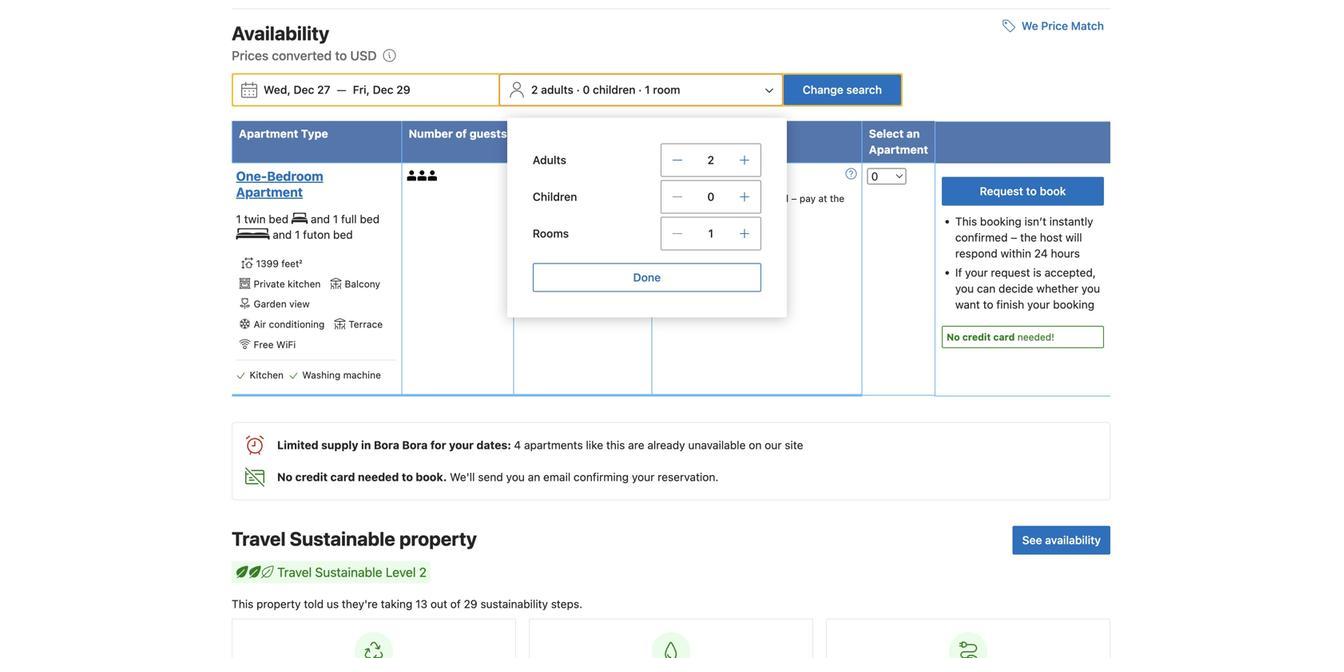 Task type: vqa. For each thing, say whether or not it's contained in the screenshot.


Task type: locate. For each thing, give the bounding box(es) containing it.
free wifi
[[254, 339, 296, 350]]

0 down cost
[[708, 190, 715, 203]]

0 vertical spatial credit
[[963, 332, 991, 343]]

1 vertical spatial an
[[528, 471, 540, 484]]

apartment for select an apartment
[[869, 143, 929, 156]]

needed down in
[[358, 471, 399, 484]]

card down supply
[[331, 471, 355, 484]]

apartment type
[[239, 127, 328, 140]]

an left email
[[528, 471, 540, 484]]

dec left 27
[[294, 83, 314, 96]]

bedroom
[[267, 169, 323, 184]]

1 horizontal spatial ·
[[639, 83, 642, 96]]

0 vertical spatial an
[[907, 127, 920, 140]]

this inside this booking isn't instantly confirmed – the host will respond within 24 hours if your request is accepted, you can decide whether you want to finish your booking
[[956, 215, 977, 228]]

0 horizontal spatial bed
[[269, 212, 289, 226]]

1 down "prepayment"
[[708, 227, 714, 240]]

29 right out
[[464, 598, 478, 611]]

you
[[956, 282, 974, 295], [1082, 282, 1100, 295], [506, 471, 525, 484]]

2 vertical spatial no
[[277, 471, 293, 484]]

no for no prepayment needed
[[677, 193, 690, 204]]

0 horizontal spatial and
[[273, 228, 292, 241]]

0 horizontal spatial this
[[232, 598, 254, 611]]

kitchen
[[250, 370, 284, 381]]

is
[[1033, 266, 1042, 279]]

you down accepted,
[[1082, 282, 1100, 295]]

tax
[[620, 244, 632, 253]]

0 horizontal spatial per
[[523, 260, 536, 269]]

1 vertical spatial credit
[[295, 471, 328, 484]]

apartment down select
[[869, 143, 929, 156]]

at
[[819, 193, 827, 204]]

2 horizontal spatial bed
[[360, 212, 380, 226]]

the down isn't on the right of page
[[1020, 231, 1037, 244]]

and down bed icon
[[273, 228, 292, 241]]

search
[[847, 83, 882, 96]]

you up want
[[956, 282, 974, 295]]

your down the are
[[632, 471, 655, 484]]

no down want
[[947, 332, 960, 343]]

bora left for
[[402, 439, 428, 452]]

this left told
[[232, 598, 254, 611]]

·
[[577, 83, 580, 96], [639, 83, 642, 96]]

bed right full on the left top of page
[[360, 212, 380, 226]]

29 right fri,
[[396, 83, 410, 96]]

confirmed –
[[956, 231, 1017, 244]]

2 · from the left
[[639, 83, 642, 96]]

2 per from the left
[[568, 260, 581, 269]]

property
[[677, 208, 715, 219], [399, 528, 477, 550], [257, 598, 301, 611]]

prices
[[232, 48, 269, 63]]

1 horizontal spatial bora
[[402, 439, 428, 452]]

fri,
[[353, 83, 370, 96]]

2 adults · 0 children · 1 room
[[531, 83, 680, 96]]

0 horizontal spatial needed
[[358, 471, 399, 484]]

•
[[662, 171, 666, 182]]

request
[[991, 266, 1030, 279]]

wifi
[[276, 339, 296, 350]]

0 vertical spatial and
[[311, 212, 333, 226]]

card left needed! at bottom right
[[994, 332, 1015, 343]]

1 horizontal spatial bed
[[333, 228, 353, 241]]

1 horizontal spatial property
[[399, 528, 477, 550]]

0 vertical spatial the
[[830, 193, 845, 204]]

0 horizontal spatial property
[[257, 598, 301, 611]]

needed
[[753, 193, 789, 204], [358, 471, 399, 484]]

0 vertical spatial 0
[[583, 83, 590, 96]]

1 vertical spatial and
[[273, 228, 292, 241]]

–
[[791, 193, 797, 204]]

booking down whether
[[1053, 298, 1095, 311]]

0 vertical spatial needed
[[753, 193, 789, 204]]

1 horizontal spatial per
[[568, 260, 581, 269]]

the right the at
[[830, 193, 845, 204]]

this up the confirmed –
[[956, 215, 977, 228]]

occupancy image
[[407, 171, 418, 181], [418, 171, 428, 181], [428, 171, 438, 181]]

no down limited
[[277, 471, 293, 484]]

we price match
[[1022, 19, 1104, 32]]

sustainable up they're
[[315, 565, 382, 580]]

1 horizontal spatial and
[[311, 212, 333, 226]]

converted
[[272, 48, 332, 63]]

bed down full on the left top of page
[[333, 228, 353, 241]]

1 horizontal spatial needed
[[753, 193, 789, 204]]

2 adults · 0 children · 1 room button
[[502, 75, 781, 105]]

1 vertical spatial 29
[[464, 598, 478, 611]]

0 horizontal spatial card
[[331, 471, 355, 484]]

2 vertical spatial property
[[257, 598, 301, 611]]

1 per from the left
[[523, 260, 536, 269]]

credit down limited
[[295, 471, 328, 484]]

your down whether
[[1028, 298, 1050, 311]]

1 vertical spatial 0
[[708, 190, 715, 203]]

· right children
[[639, 83, 642, 96]]

1 vertical spatial the
[[1020, 231, 1037, 244]]

full
[[341, 212, 357, 226]]

see availability button
[[1013, 526, 1111, 555]]

0 vertical spatial travel
[[232, 528, 286, 550]]

total cost to cancel
[[677, 171, 770, 182]]

travel for travel sustainable level 2
[[277, 565, 312, 580]]

1 horizontal spatial no
[[677, 193, 690, 204]]

1 horizontal spatial this
[[956, 215, 977, 228]]

1 left twin
[[236, 212, 241, 226]]

1 vertical spatial travel
[[277, 565, 312, 580]]

wed, dec 27 button
[[257, 75, 337, 104]]

request to book button
[[942, 177, 1104, 206]]

air conditioning
[[254, 319, 325, 330]]

1 vertical spatial needed
[[358, 471, 399, 484]]

0 horizontal spatial 29
[[396, 83, 410, 96]]

2 left the 'adults' at the left
[[531, 83, 538, 96]]

property left told
[[257, 598, 301, 611]]

bed for 1 full bed
[[360, 212, 380, 226]]

· right the 'adults' at the left
[[577, 83, 580, 96]]

balcony
[[345, 278, 380, 290]]

bed image
[[292, 213, 308, 224]]

xpf
[[567, 244, 582, 253]]

1 horizontal spatial card
[[994, 332, 1015, 343]]

0 vertical spatial no
[[677, 193, 690, 204]]

garden view
[[254, 299, 310, 310]]

dec right fri,
[[373, 83, 394, 96]]

no for no credit card needed!
[[947, 332, 960, 343]]

0 horizontal spatial the
[[830, 193, 845, 204]]

property up level
[[399, 528, 477, 550]]

free
[[254, 339, 274, 350]]

and
[[311, 212, 333, 226], [273, 228, 292, 241]]

booking up the confirmed –
[[980, 215, 1022, 228]]

2 vertical spatial 2
[[419, 565, 427, 580]]

2 bora from the left
[[402, 439, 428, 452]]

to inside button
[[1026, 185, 1037, 198]]

0 vertical spatial property
[[677, 208, 715, 219]]

0 vertical spatial card
[[994, 332, 1015, 343]]

1 vertical spatial card
[[331, 471, 355, 484]]

usd
[[350, 48, 377, 63]]

wed,
[[264, 83, 291, 96]]

this for this booking isn't instantly confirmed – the host will respond within 24 hours if your request is accepted, you can decide whether you want to finish your booking
[[956, 215, 977, 228]]

2 up cost
[[708, 153, 714, 167]]

cost
[[703, 171, 724, 182]]

0 inside 'dropdown button'
[[583, 83, 590, 96]]

to left book
[[1026, 185, 1037, 198]]

24
[[1035, 247, 1048, 260]]

no
[[677, 193, 690, 204], [947, 332, 960, 343], [277, 471, 293, 484]]

0 horizontal spatial an
[[528, 471, 540, 484]]

sustainable for level
[[315, 565, 382, 580]]

1 horizontal spatial 2
[[531, 83, 538, 96]]

1
[[645, 83, 650, 96], [236, 212, 241, 226], [333, 212, 338, 226], [708, 227, 714, 240], [295, 228, 300, 241]]

apartment down one-
[[236, 185, 303, 200]]

1 vertical spatial of
[[450, 598, 461, 611]]

twin
[[244, 212, 266, 226]]

2
[[531, 83, 538, 96], [708, 153, 714, 167], [419, 565, 427, 580]]

see availability
[[1023, 534, 1101, 547]]

more details on meals and payment options image
[[846, 168, 857, 179]]

apartment down wed,
[[239, 127, 298, 140]]

per left person on the left of the page
[[523, 260, 536, 269]]

no prepayment needed
[[677, 193, 789, 204]]

no down total
[[677, 193, 690, 204]]

0 vertical spatial 2
[[531, 83, 538, 96]]

2 for 2 adults · 0 children · 1 room
[[531, 83, 538, 96]]

change
[[803, 83, 844, 96]]

and for and
[[311, 212, 333, 226]]

2 horizontal spatial you
[[1082, 282, 1100, 295]]

and 1 futon bed
[[273, 228, 353, 241]]

this property told us they're taking 13 out of 29 sustainability steps.
[[232, 598, 583, 611]]

1 horizontal spatial dec
[[373, 83, 394, 96]]

to down can
[[983, 298, 994, 311]]

0 horizontal spatial 0
[[583, 83, 590, 96]]

per down xpf
[[568, 260, 581, 269]]

booking
[[980, 215, 1022, 228], [1053, 298, 1095, 311]]

1 vertical spatial this
[[232, 598, 254, 611]]

vat
[[545, 228, 560, 237]]

an right select
[[907, 127, 920, 140]]

1 left full on the left top of page
[[333, 212, 338, 226]]

1 left room at the top
[[645, 83, 650, 96]]

0 horizontal spatial dec
[[294, 83, 314, 96]]

washing machine
[[302, 370, 381, 381]]

1 horizontal spatial credit
[[963, 332, 991, 343]]

you right send at the left bottom of the page
[[506, 471, 525, 484]]

2 vertical spatial apartment
[[236, 185, 303, 200]]

1 horizontal spatial booking
[[1053, 298, 1095, 311]]

credit down want
[[963, 332, 991, 343]]

hours
[[1051, 247, 1080, 260]]

are
[[628, 439, 645, 452]]

the inside this booking isn't instantly confirmed – the host will respond within 24 hours if your request is accepted, you can decide whether you want to finish your booking
[[1020, 231, 1037, 244]]

1 vertical spatial apartment
[[869, 143, 929, 156]]

of right out
[[450, 598, 461, 611]]

card for needed
[[331, 471, 355, 484]]

like
[[586, 439, 603, 452]]

no for no credit card needed to book. we'll send you an email confirming your reservation.
[[277, 471, 293, 484]]

1 dec from the left
[[294, 83, 314, 96]]

1 horizontal spatial the
[[1020, 231, 1037, 244]]

0 vertical spatial this
[[956, 215, 977, 228]]

1 vertical spatial sustainable
[[315, 565, 382, 580]]

card for needed!
[[994, 332, 1015, 343]]

property down "prepayment"
[[677, 208, 715, 219]]

apartment inside the one-bedroom apartment
[[236, 185, 303, 200]]

2 horizontal spatial no
[[947, 332, 960, 343]]

29
[[396, 83, 410, 96], [464, 598, 478, 611]]

0 horizontal spatial ·
[[577, 83, 580, 96]]

want
[[956, 298, 980, 311]]

of left guests in the left of the page
[[456, 127, 467, 140]]

0 vertical spatial sustainable
[[290, 528, 395, 550]]

supply
[[321, 439, 358, 452]]

and up futon
[[311, 212, 333, 226]]

2 right level
[[419, 565, 427, 580]]

to left book.
[[402, 471, 413, 484]]

bora
[[374, 439, 399, 452], [402, 439, 428, 452]]

book
[[1040, 185, 1066, 198]]

1 horizontal spatial an
[[907, 127, 920, 140]]

done button
[[533, 263, 761, 292]]

0 horizontal spatial 2
[[419, 565, 427, 580]]

2 horizontal spatial 2
[[708, 153, 714, 167]]

2 horizontal spatial property
[[677, 208, 715, 219]]

0 horizontal spatial credit
[[295, 471, 328, 484]]

sustainable up travel sustainable level 2
[[290, 528, 395, 550]]

0 horizontal spatial you
[[506, 471, 525, 484]]

needed left – at the top
[[753, 193, 789, 204]]

2 inside 'dropdown button'
[[531, 83, 538, 96]]

children
[[593, 83, 636, 96]]

0 left children
[[583, 83, 590, 96]]

your
[[965, 266, 988, 279], [1028, 298, 1050, 311], [449, 439, 474, 452], [632, 471, 655, 484]]

1 vertical spatial no
[[947, 332, 960, 343]]

unavailable
[[688, 439, 746, 452]]

to right cost
[[726, 171, 736, 182]]

bora right in
[[374, 439, 399, 452]]

limited
[[277, 439, 319, 452]]

bed left bed icon
[[269, 212, 289, 226]]

no credit card needed to book. we'll send you an email confirming your reservation.
[[277, 471, 719, 484]]

1399
[[256, 258, 279, 269]]

out
[[431, 598, 447, 611]]

1 vertical spatial 2
[[708, 153, 714, 167]]

0 horizontal spatial no
[[277, 471, 293, 484]]

credit for no credit card needed!
[[963, 332, 991, 343]]

your right for
[[449, 439, 474, 452]]

0 horizontal spatial bora
[[374, 439, 399, 452]]

sustainable
[[290, 528, 395, 550], [315, 565, 382, 580]]

1 horizontal spatial 0
[[708, 190, 715, 203]]

0 horizontal spatial booking
[[980, 215, 1022, 228]]

0 vertical spatial apartment
[[239, 127, 298, 140]]

travel sustainable property
[[232, 528, 477, 550]]



Task type: describe. For each thing, give the bounding box(es) containing it.
1 for 1
[[708, 227, 714, 240]]

if
[[956, 266, 962, 279]]

steps.
[[551, 598, 583, 611]]

private
[[254, 278, 285, 290]]

travel for travel sustainable property
[[232, 528, 286, 550]]

kitchen
[[288, 278, 321, 290]]

1 occupancy image from the left
[[407, 171, 418, 181]]

sustainable for property
[[290, 528, 395, 550]]

for
[[431, 439, 446, 452]]

we price match button
[[996, 12, 1111, 40]]

told
[[304, 598, 324, 611]]

number
[[409, 127, 453, 140]]

2 occupancy image from the left
[[418, 171, 428, 181]]

—
[[337, 83, 347, 96]]

bed for 1 twin bed
[[269, 212, 289, 226]]

this for this property told us they're taking 13 out of 29 sustainability steps.
[[232, 598, 254, 611]]

3 occupancy image from the left
[[428, 171, 438, 181]]

1 down bed icon
[[295, 228, 300, 241]]

whether
[[1037, 282, 1079, 295]]

one-
[[236, 169, 267, 184]]

1 vertical spatial booking
[[1053, 298, 1095, 311]]

0 vertical spatial of
[[456, 127, 467, 140]]

1 full bed
[[333, 212, 380, 226]]

14
[[523, 228, 532, 237]]

see
[[1023, 534, 1042, 547]]

room
[[653, 83, 680, 96]]

adults
[[533, 153, 567, 167]]

garden
[[254, 299, 287, 310]]

0 vertical spatial 29
[[396, 83, 410, 96]]

200
[[585, 244, 600, 253]]

host
[[1040, 231, 1063, 244]]

within
[[1001, 247, 1032, 260]]

reservation.
[[658, 471, 719, 484]]

2 for 2
[[708, 153, 714, 167]]

wed, dec 27 — fri, dec 29
[[264, 83, 410, 96]]

1 bora from the left
[[374, 439, 399, 452]]

1 vertical spatial property
[[399, 528, 477, 550]]

washing
[[302, 370, 341, 381]]

apartment for one-bedroom apartment
[[236, 185, 303, 200]]

person
[[539, 260, 566, 269]]

an inside the select an apartment
[[907, 127, 920, 140]]

4
[[514, 439, 521, 452]]

this
[[606, 439, 625, 452]]

availability
[[1045, 534, 1101, 547]]

1 inside 'dropdown button'
[[645, 83, 650, 96]]

number of guests
[[409, 127, 507, 140]]

decide
[[999, 282, 1034, 295]]

1 for 1 full bed
[[333, 212, 338, 226]]

1 for 1 twin bed
[[236, 212, 241, 226]]

0 vertical spatial booking
[[980, 215, 1022, 228]]

apartments
[[524, 439, 583, 452]]

on
[[749, 439, 762, 452]]

change search button
[[784, 75, 901, 105]]

futon
[[303, 228, 330, 241]]

book.
[[416, 471, 447, 484]]

isn't
[[1025, 215, 1047, 228]]

2 dec from the left
[[373, 83, 394, 96]]

request
[[980, 185, 1023, 198]]

in
[[361, 439, 371, 452]]

no credit card needed!
[[947, 332, 1055, 343]]

needed!
[[1018, 332, 1055, 343]]

air
[[254, 319, 266, 330]]

rooms
[[533, 227, 569, 240]]

done
[[633, 271, 661, 284]]

conditioning
[[269, 319, 325, 330]]

guests
[[470, 127, 507, 140]]

price
[[1041, 19, 1068, 32]]

terrace
[[349, 319, 383, 330]]

1 horizontal spatial you
[[956, 282, 974, 295]]

1 horizontal spatial 29
[[464, 598, 478, 611]]

site
[[785, 439, 803, 452]]

27
[[317, 83, 330, 96]]

email
[[543, 471, 571, 484]]

one-bedroom apartment link
[[236, 168, 393, 200]]

send
[[478, 471, 503, 484]]

sustainability
[[481, 598, 548, 611]]

1399 feet²
[[256, 258, 302, 269]]

finish
[[997, 298, 1025, 311]]

total
[[677, 171, 700, 182]]

property inside – pay at the property
[[677, 208, 715, 219]]

we'll
[[450, 471, 475, 484]]

night
[[583, 260, 603, 269]]

feet²
[[281, 258, 302, 269]]

credit for no credit card needed to book. we'll send you an email confirming your reservation.
[[295, 471, 328, 484]]

select
[[869, 127, 904, 140]]

one-bedroom apartment
[[236, 169, 323, 200]]

the inside – pay at the property
[[830, 193, 845, 204]]

adults
[[541, 83, 574, 96]]

13
[[416, 598, 428, 611]]

1 · from the left
[[577, 83, 580, 96]]

and for and 1 futon bed
[[273, 228, 292, 241]]

pay
[[800, 193, 816, 204]]

taking
[[381, 598, 413, 611]]

us
[[327, 598, 339, 611]]

to left usd
[[335, 48, 347, 63]]

we
[[1022, 19, 1039, 32]]

accepted,
[[1045, 266, 1096, 279]]

to inside this booking isn't instantly confirmed – the host will respond within 24 hours if your request is accepted, you can decide whether you want to finish your booking
[[983, 298, 994, 311]]

limited supply in bora bora for your dates: 4 apartments like this are already unavailable on our site
[[277, 439, 803, 452]]

%
[[535, 228, 542, 237]]

your right if
[[965, 266, 988, 279]]

14 % vat xpf 200 city tax per person per night
[[523, 228, 632, 269]]

availability
[[232, 22, 329, 44]]

– pay at the property
[[677, 193, 845, 219]]



